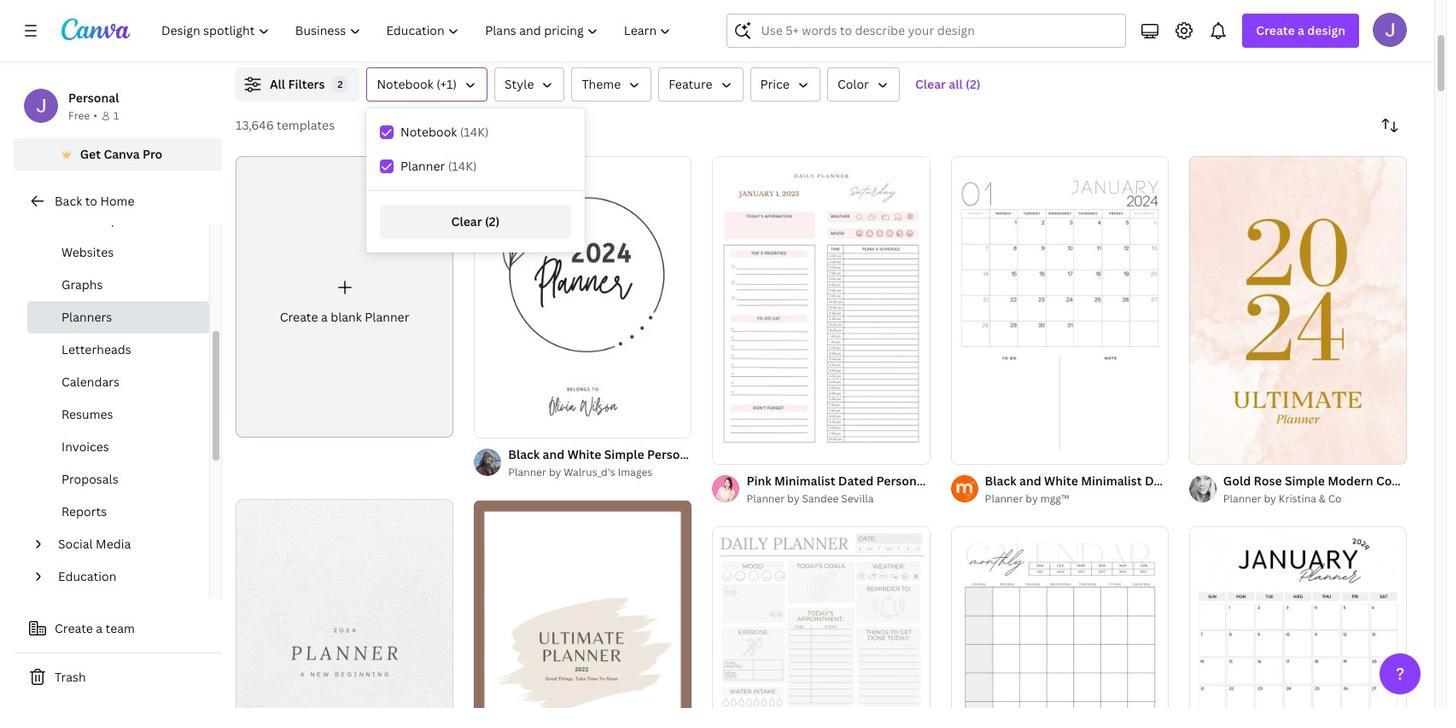 Task type: vqa. For each thing, say whether or not it's contained in the screenshot.
Style
yes



Task type: describe. For each thing, give the bounding box(es) containing it.
free •
[[68, 108, 97, 123]]

planner by walrus_d's images link
[[508, 465, 692, 482]]

create a team button
[[14, 612, 222, 647]]

2024 for personal
[[701, 447, 730, 463]]

social media
[[58, 536, 131, 553]]

minimalist inside black and white minimalist daily planner planner by mgg™️
[[1081, 473, 1142, 489]]

create for create a team
[[55, 621, 93, 637]]

walrus_d's
[[564, 466, 616, 480]]

classic minimalist 2024 annual planner image
[[236, 500, 454, 709]]

clear for clear all (2)
[[916, 76, 946, 92]]

calendar
[[761, 447, 814, 463]]

and for black and white simple personal 2024 year calendar planner
[[543, 447, 565, 463]]

(14k) for notebook (14k)
[[460, 124, 489, 140]]

gold rose simple modern cover 2024 planner image
[[1190, 156, 1408, 465]]

trash
[[55, 670, 86, 686]]

reports
[[61, 504, 107, 520]]

calendars link
[[27, 366, 209, 399]]

planners
[[61, 309, 112, 325]]

black and white minimalist daily planner image
[[951, 156, 1169, 465]]

2024 for cover
[[1414, 473, 1443, 489]]

clear all (2) button
[[907, 67, 990, 102]]

simple inside gold rose simple modern cover 2024 p planner by kristina & co
[[1285, 473, 1325, 489]]

mind
[[61, 212, 91, 228]]

maps
[[94, 212, 125, 228]]

white elegant customizable & printable daily planner image
[[713, 527, 931, 709]]

proposals
[[61, 471, 118, 488]]

create a blank planner element
[[236, 156, 454, 438]]

design
[[1308, 22, 1346, 38]]

create a team
[[55, 621, 135, 637]]

color
[[838, 76, 869, 92]]

planner templates image
[[1043, 0, 1408, 47]]

mind maps link
[[27, 204, 209, 237]]

1
[[113, 108, 119, 123]]

templates
[[277, 117, 335, 133]]

team
[[106, 621, 135, 637]]

resumes
[[61, 407, 113, 423]]

gold
[[1224, 473, 1251, 489]]

co
[[1329, 492, 1342, 506]]

clear for clear (2)
[[451, 214, 482, 230]]

year
[[733, 447, 758, 463]]

black for black and white simple personal 2024 year calendar planner
[[508, 447, 540, 463]]

feature
[[669, 76, 713, 92]]

planner by kristina & co link
[[1224, 491, 1408, 508]]

back to home link
[[14, 184, 222, 219]]

sandee
[[802, 492, 839, 506]]

resumes link
[[27, 399, 209, 431]]

all
[[949, 76, 963, 92]]

invoices link
[[27, 431, 209, 464]]

by inside gold rose simple modern cover 2024 p planner by kristina & co
[[1265, 492, 1277, 506]]

pro
[[143, 146, 163, 162]]

canva
[[104, 146, 140, 162]]

create a design button
[[1243, 14, 1360, 48]]

personal inside the pink minimalist dated personal daily planner planner by sandee sevilla
[[877, 473, 928, 489]]

back
[[55, 193, 82, 209]]

all filters
[[270, 76, 325, 92]]

(+1)
[[437, 76, 457, 92]]

style button
[[495, 67, 565, 102]]

(2) inside button
[[485, 214, 500, 230]]

clear (2)
[[451, 214, 500, 230]]

p
[[1446, 473, 1448, 489]]

a for design
[[1298, 22, 1305, 38]]

black and white minimalist daily planner link
[[985, 472, 1223, 491]]

all
[[270, 76, 285, 92]]

create a design
[[1257, 22, 1346, 38]]

(2) inside button
[[966, 76, 981, 92]]

reports link
[[27, 496, 209, 529]]

daily for personal
[[930, 473, 960, 489]]

•
[[93, 108, 97, 123]]

education link
[[51, 561, 199, 594]]

simple inside black and white simple personal 2024 year calendar planner planner by walrus_d's images
[[604, 447, 645, 463]]

kristina
[[1279, 492, 1317, 506]]

blank
[[331, 309, 362, 326]]

trash link
[[14, 661, 222, 695]]

notebook (+1) button
[[367, 67, 488, 102]]

gold rose simple modern cover 2024 p planner by kristina & co
[[1224, 473, 1448, 506]]

notebook (+1)
[[377, 76, 457, 92]]

notebook for notebook (+1)
[[377, 76, 434, 92]]

proposals link
[[27, 464, 209, 496]]

jacob simon image
[[1373, 13, 1408, 47]]

create a blank planner
[[280, 309, 410, 326]]

black for black and white minimalist daily planner
[[985, 473, 1017, 489]]

letterheads link
[[27, 334, 209, 366]]

planner by sandee sevilla link
[[747, 491, 931, 508]]

theme
[[582, 76, 621, 92]]

social media link
[[51, 529, 199, 561]]

filters
[[288, 76, 325, 92]]

create a blank planner link
[[236, 156, 454, 438]]



Task type: locate. For each thing, give the bounding box(es) containing it.
price
[[761, 76, 790, 92]]

and
[[543, 447, 565, 463], [1020, 473, 1042, 489]]

0 vertical spatial notebook
[[377, 76, 434, 92]]

2 vertical spatial personal
[[877, 473, 928, 489]]

2 horizontal spatial personal
[[877, 473, 928, 489]]

0 vertical spatial and
[[543, 447, 565, 463]]

create for create a design
[[1257, 22, 1295, 38]]

notebook up planner (14k)
[[401, 124, 457, 140]]

0 horizontal spatial black
[[508, 447, 540, 463]]

by down rose
[[1265, 492, 1277, 506]]

education
[[58, 569, 116, 585]]

simple up the images
[[604, 447, 645, 463]]

white inside black and white minimalist daily planner planner by mgg™️
[[1045, 473, 1079, 489]]

free
[[68, 108, 90, 123]]

create
[[1257, 22, 1295, 38], [280, 309, 318, 326], [55, 621, 93, 637]]

social
[[58, 536, 93, 553]]

2024 left year
[[701, 447, 730, 463]]

0 vertical spatial personal
[[68, 90, 119, 106]]

by left walrus_d's
[[549, 466, 561, 480]]

daily for minimalist
[[1145, 473, 1175, 489]]

simple up kristina
[[1285, 473, 1325, 489]]

0 horizontal spatial a
[[96, 621, 103, 637]]

1 horizontal spatial minimalist
[[1081, 473, 1142, 489]]

clear inside button
[[451, 214, 482, 230]]

cover
[[1377, 473, 1411, 489]]

1 vertical spatial (2)
[[485, 214, 500, 230]]

1 horizontal spatial create
[[280, 309, 318, 326]]

1 horizontal spatial white
[[1045, 473, 1079, 489]]

rose
[[1254, 473, 1282, 489]]

1 vertical spatial and
[[1020, 473, 1042, 489]]

notebook for notebook (14k)
[[401, 124, 457, 140]]

by inside black and white simple personal 2024 year calendar planner planner by walrus_d's images
[[549, 466, 561, 480]]

black
[[508, 447, 540, 463], [985, 473, 1017, 489]]

0 vertical spatial simple
[[604, 447, 645, 463]]

notebook inside notebook (+1) button
[[377, 76, 434, 92]]

13,646 templates
[[236, 117, 335, 133]]

1 horizontal spatial clear
[[916, 76, 946, 92]]

1 vertical spatial notebook
[[401, 124, 457, 140]]

images
[[618, 466, 653, 480]]

clear inside button
[[916, 76, 946, 92]]

0 horizontal spatial simple
[[604, 447, 645, 463]]

and inside black and white simple personal 2024 year calendar planner planner by walrus_d's images
[[543, 447, 565, 463]]

notebook
[[377, 76, 434, 92], [401, 124, 457, 140]]

minimalist inside the pink minimalist dated personal daily planner planner by sandee sevilla
[[775, 473, 836, 489]]

0 vertical spatial white
[[568, 447, 602, 463]]

minimalist up sandee
[[775, 473, 836, 489]]

by left mgg™️
[[1026, 492, 1038, 506]]

clear all (2)
[[916, 76, 981, 92]]

0 horizontal spatial minimalist
[[775, 473, 836, 489]]

0 horizontal spatial white
[[568, 447, 602, 463]]

and up mgg™️
[[1020, 473, 1042, 489]]

create for create a blank planner
[[280, 309, 318, 326]]

daily inside black and white minimalist daily planner planner by mgg™️
[[1145, 473, 1175, 489]]

(14k) up planner (14k)
[[460, 124, 489, 140]]

by inside the pink minimalist dated personal daily planner planner by sandee sevilla
[[788, 492, 800, 506]]

a for team
[[96, 621, 103, 637]]

top level navigation element
[[150, 14, 686, 48]]

planner by mgg™️ link
[[985, 491, 1169, 508]]

create left blank
[[280, 309, 318, 326]]

daily
[[930, 473, 960, 489], [1145, 473, 1175, 489]]

elegant planner cover design image
[[474, 501, 692, 709]]

notebook (14k)
[[401, 124, 489, 140]]

white beige minimalist classy customizable monthly calendar image
[[951, 527, 1169, 709]]

a left design
[[1298, 22, 1305, 38]]

graphs link
[[27, 269, 209, 302]]

1 horizontal spatial (2)
[[966, 76, 981, 92]]

(2)
[[966, 76, 981, 92], [485, 214, 500, 230]]

2 horizontal spatial a
[[1298, 22, 1305, 38]]

1 vertical spatial 2024
[[1414, 473, 1443, 489]]

planner (14k)
[[401, 158, 477, 174]]

minimalist up planner by mgg™️ link
[[1081, 473, 1142, 489]]

1 vertical spatial white
[[1045, 473, 1079, 489]]

create left design
[[1257, 22, 1295, 38]]

pink minimalist dated personal daily planner planner by sandee sevilla
[[747, 473, 1008, 506]]

white
[[568, 447, 602, 463], [1045, 473, 1079, 489]]

0 vertical spatial a
[[1298, 22, 1305, 38]]

black and white minimalist simple monthly year 2024 planner a4 image
[[1190, 527, 1408, 709]]

to
[[85, 193, 97, 209]]

white up mgg™️
[[1045, 473, 1079, 489]]

0 horizontal spatial (2)
[[485, 214, 500, 230]]

1 horizontal spatial daily
[[1145, 473, 1175, 489]]

0 vertical spatial 2024
[[701, 447, 730, 463]]

personal
[[68, 90, 119, 106], [647, 447, 698, 463], [877, 473, 928, 489]]

white for minimalist
[[1045, 473, 1079, 489]]

1 vertical spatial clear
[[451, 214, 482, 230]]

create left team
[[55, 621, 93, 637]]

get
[[80, 146, 101, 162]]

by inside black and white minimalist daily planner planner by mgg™️
[[1026, 492, 1038, 506]]

and inside black and white minimalist daily planner planner by mgg™️
[[1020, 473, 1042, 489]]

0 vertical spatial clear
[[916, 76, 946, 92]]

0 horizontal spatial create
[[55, 621, 93, 637]]

2024
[[701, 447, 730, 463], [1414, 473, 1443, 489]]

2 vertical spatial create
[[55, 621, 93, 637]]

Sort by button
[[1373, 108, 1408, 143]]

mind maps
[[61, 212, 125, 228]]

2 horizontal spatial create
[[1257, 22, 1295, 38]]

0 horizontal spatial and
[[543, 447, 565, 463]]

a left team
[[96, 621, 103, 637]]

white inside black and white simple personal 2024 year calendar planner planner by walrus_d's images
[[568, 447, 602, 463]]

2024 inside black and white simple personal 2024 year calendar planner planner by walrus_d's images
[[701, 447, 730, 463]]

0 vertical spatial create
[[1257, 22, 1295, 38]]

1 horizontal spatial black
[[985, 473, 1017, 489]]

Search search field
[[761, 15, 1116, 47]]

gold rose simple modern cover 2024 p link
[[1224, 472, 1448, 491]]

back to home
[[55, 193, 135, 209]]

0 horizontal spatial daily
[[930, 473, 960, 489]]

black up planner by mgg™️ link
[[985, 473, 1017, 489]]

price button
[[750, 67, 821, 102]]

None search field
[[727, 14, 1127, 48]]

1 horizontal spatial simple
[[1285, 473, 1325, 489]]

black and white minimalist daily planner planner by mgg™️
[[985, 473, 1223, 506]]

1 minimalist from the left
[[775, 473, 836, 489]]

personal up the images
[[647, 447, 698, 463]]

personal inside black and white simple personal 2024 year calendar planner planner by walrus_d's images
[[647, 447, 698, 463]]

2024 inside gold rose simple modern cover 2024 p planner by kristina & co
[[1414, 473, 1443, 489]]

clear (2) button
[[380, 205, 571, 239]]

black and white simple personal 2024 year calendar planner planner by walrus_d's images
[[508, 447, 862, 480]]

black inside black and white minimalist daily planner planner by mgg™️
[[985, 473, 1017, 489]]

1 vertical spatial simple
[[1285, 473, 1325, 489]]

feature button
[[659, 67, 744, 102]]

modern
[[1328, 473, 1374, 489]]

2 filter options selected element
[[332, 76, 349, 93]]

websites link
[[27, 237, 209, 269]]

black and white simple personal 2024 year calendar planner image
[[474, 156, 692, 438]]

invoices
[[61, 439, 109, 455]]

1 vertical spatial (14k)
[[448, 158, 477, 174]]

notebook left "(+1)"
[[377, 76, 434, 92]]

1 horizontal spatial 2024
[[1414, 473, 1443, 489]]

style
[[505, 76, 534, 92]]

a left blank
[[321, 309, 328, 326]]

simple
[[604, 447, 645, 463], [1285, 473, 1325, 489]]

0 vertical spatial (2)
[[966, 76, 981, 92]]

1 horizontal spatial a
[[321, 309, 328, 326]]

get canva pro button
[[14, 138, 222, 171]]

2 daily from the left
[[1145, 473, 1175, 489]]

2024 left p
[[1414, 473, 1443, 489]]

&
[[1319, 492, 1326, 506]]

0 horizontal spatial clear
[[451, 214, 482, 230]]

1 horizontal spatial personal
[[647, 447, 698, 463]]

a inside button
[[96, 621, 103, 637]]

0 horizontal spatial 2024
[[701, 447, 730, 463]]

1 vertical spatial create
[[280, 309, 318, 326]]

get canva pro
[[80, 146, 163, 162]]

personal right the dated
[[877, 473, 928, 489]]

0 vertical spatial (14k)
[[460, 124, 489, 140]]

(14k) for planner (14k)
[[448, 158, 477, 174]]

2 vertical spatial a
[[96, 621, 103, 637]]

a inside "dropdown button"
[[1298, 22, 1305, 38]]

calendars
[[61, 374, 120, 390]]

and for black and white minimalist daily planner
[[1020, 473, 1042, 489]]

1 vertical spatial personal
[[647, 447, 698, 463]]

2
[[338, 78, 343, 91]]

daily inside the pink minimalist dated personal daily planner planner by sandee sevilla
[[930, 473, 960, 489]]

a for blank
[[321, 309, 328, 326]]

1 horizontal spatial and
[[1020, 473, 1042, 489]]

white up walrus_d's
[[568, 447, 602, 463]]

planner inside gold rose simple modern cover 2024 p planner by kristina & co
[[1224, 492, 1262, 506]]

by
[[549, 466, 561, 480], [788, 492, 800, 506], [1026, 492, 1038, 506], [1265, 492, 1277, 506]]

media
[[96, 536, 131, 553]]

0 vertical spatial black
[[508, 447, 540, 463]]

2 minimalist from the left
[[1081, 473, 1142, 489]]

mgg™️
[[1041, 492, 1070, 506]]

sevilla
[[842, 492, 874, 506]]

by left sandee
[[788, 492, 800, 506]]

clear down planner (14k)
[[451, 214, 482, 230]]

pink minimalist dated personal daily planner link
[[747, 472, 1008, 491]]

create inside "dropdown button"
[[1257, 22, 1295, 38]]

black up "planner by walrus_d's images" link
[[508, 447, 540, 463]]

graphs
[[61, 277, 103, 293]]

theme button
[[572, 67, 652, 102]]

and up walrus_d's
[[543, 447, 565, 463]]

a
[[1298, 22, 1305, 38], [321, 309, 328, 326], [96, 621, 103, 637]]

dated
[[839, 473, 874, 489]]

1 vertical spatial a
[[321, 309, 328, 326]]

pink minimalist dated personal daily planner image
[[713, 156, 931, 465]]

black and white simple personal 2024 year calendar planner link
[[508, 446, 862, 465]]

black inside black and white simple personal 2024 year calendar planner planner by walrus_d's images
[[508, 447, 540, 463]]

personal up •
[[68, 90, 119, 106]]

create inside button
[[55, 621, 93, 637]]

1 vertical spatial black
[[985, 473, 1017, 489]]

13,646
[[236, 117, 274, 133]]

(14k) down notebook (14k)
[[448, 158, 477, 174]]

letterheads
[[61, 342, 131, 358]]

color button
[[828, 67, 900, 102]]

clear left all
[[916, 76, 946, 92]]

1 daily from the left
[[930, 473, 960, 489]]

home
[[100, 193, 135, 209]]

0 horizontal spatial personal
[[68, 90, 119, 106]]

white for simple
[[568, 447, 602, 463]]



